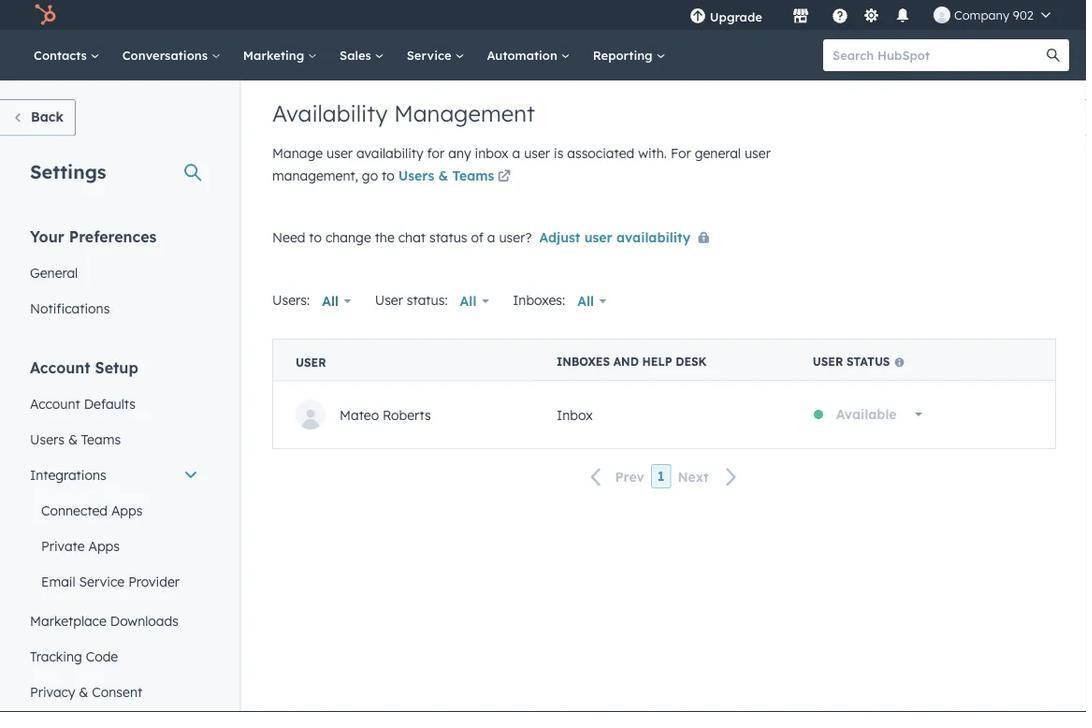 Task type: vqa. For each thing, say whether or not it's contained in the screenshot.
change
yes



Task type: describe. For each thing, give the bounding box(es) containing it.
users & teams for setup
[[30, 431, 121, 447]]

private
[[41, 538, 85, 554]]

preferences
[[69, 227, 157, 246]]

integrations button
[[19, 457, 210, 493]]

inboxes:
[[513, 292, 565, 308]]

apps for connected apps
[[111, 502, 143, 518]]

all button for inboxes:
[[565, 283, 619, 320]]

your
[[30, 227, 64, 246]]

need
[[272, 229, 305, 245]]

private apps
[[41, 538, 120, 554]]

1 link opens in a new window image from the top
[[498, 166, 511, 189]]

email service provider link
[[19, 564, 210, 599]]

sales
[[340, 47, 375, 63]]

user up management,
[[327, 145, 353, 161]]

users & teams link for management
[[398, 166, 514, 189]]

search button
[[1038, 39, 1069, 71]]

for
[[671, 145, 691, 161]]

integrations
[[30, 466, 106, 483]]

1 vertical spatial to
[[309, 229, 322, 245]]

availability for manage
[[356, 145, 424, 161]]

contacts link
[[22, 30, 111, 80]]

automation link
[[476, 30, 582, 80]]

back
[[31, 109, 64, 125]]

automation
[[487, 47, 561, 63]]

back link
[[0, 99, 76, 136]]

mateo roberts
[[340, 406, 431, 423]]

account defaults
[[30, 395, 136, 412]]

user status
[[813, 355, 890, 369]]

users & teams for management
[[398, 167, 494, 184]]

help button
[[824, 0, 856, 30]]

manage
[[272, 145, 323, 161]]

service link
[[395, 30, 476, 80]]

settings image
[[863, 8, 880, 25]]

account setup
[[30, 358, 138, 377]]

mateo
[[340, 406, 379, 423]]

defaults
[[84, 395, 136, 412]]

prev
[[615, 468, 644, 485]]

settings link
[[860, 5, 883, 25]]

& for management
[[438, 167, 448, 184]]

to inside manage user availability for any inbox a user is associated with. for general user management, go to
[[382, 167, 395, 184]]

user for user status
[[813, 355, 843, 369]]

notifications button
[[887, 0, 919, 30]]

prev button
[[580, 464, 651, 489]]

conversations
[[122, 47, 211, 63]]

reporting
[[593, 47, 656, 63]]

management
[[394, 99, 535, 127]]

settings
[[30, 160, 106, 183]]

code
[[86, 648, 118, 664]]

help
[[642, 355, 672, 369]]

consent
[[92, 683, 142, 700]]

setup
[[95, 358, 138, 377]]

availability
[[272, 99, 388, 127]]

& inside privacy & consent link
[[79, 683, 88, 700]]

a inside manage user availability for any inbox a user is associated with. for general user management, go to
[[512, 145, 520, 161]]

downloads
[[110, 612, 179, 629]]

user left is
[[524, 145, 550, 161]]

tracking code link
[[19, 639, 210, 674]]

service inside the account setup element
[[79, 573, 125, 589]]

privacy & consent
[[30, 683, 142, 700]]

roberts
[[383, 406, 431, 423]]

general
[[30, 264, 78, 281]]

1 vertical spatial a
[[487, 229, 495, 245]]

status
[[429, 229, 467, 245]]

is
[[554, 145, 564, 161]]

teams for management
[[452, 167, 494, 184]]

tracking
[[30, 648, 82, 664]]

for
[[427, 145, 445, 161]]

help image
[[832, 8, 849, 25]]

and
[[614, 355, 639, 369]]

all for users:
[[322, 293, 339, 309]]

user status:
[[375, 292, 448, 308]]

user
[[375, 292, 403, 308]]

tracking code
[[30, 648, 118, 664]]

available
[[836, 406, 897, 422]]

status:
[[407, 292, 448, 308]]

provider
[[128, 573, 180, 589]]

desk
[[676, 355, 707, 369]]

search image
[[1047, 49, 1060, 62]]

pagination navigation
[[272, 464, 1056, 489]]

reporting link
[[582, 30, 677, 80]]

marketplaces button
[[781, 0, 820, 30]]

next
[[678, 468, 709, 485]]

account for account setup
[[30, 358, 90, 377]]

general link
[[19, 255, 210, 291]]

upgrade
[[710, 9, 762, 24]]

users & teams link for setup
[[19, 421, 210, 457]]



Task type: locate. For each thing, give the bounding box(es) containing it.
contacts
[[34, 47, 90, 63]]

0 horizontal spatial users & teams link
[[19, 421, 210, 457]]

0 vertical spatial &
[[438, 167, 448, 184]]

1 horizontal spatial all
[[460, 293, 477, 309]]

sales link
[[328, 30, 395, 80]]

a
[[512, 145, 520, 161], [487, 229, 495, 245]]

1 horizontal spatial user
[[813, 355, 843, 369]]

users:
[[272, 292, 310, 308]]

users & teams link
[[398, 166, 514, 189], [19, 421, 210, 457]]

1
[[658, 468, 665, 484]]

all for user status:
[[460, 293, 477, 309]]

user inside adjust user availability button
[[584, 229, 613, 245]]

all for inboxes:
[[577, 293, 594, 309]]

0 horizontal spatial teams
[[81, 431, 121, 447]]

2 vertical spatial &
[[79, 683, 88, 700]]

account setup element
[[19, 357, 210, 712]]

users & teams link down any
[[398, 166, 514, 189]]

0 vertical spatial users & teams link
[[398, 166, 514, 189]]

1 horizontal spatial service
[[407, 47, 455, 63]]

available button
[[824, 396, 935, 433]]

2 horizontal spatial all button
[[565, 283, 619, 320]]

1 all button from the left
[[310, 283, 364, 320]]

mateo roberts image
[[934, 7, 950, 23]]

inboxes
[[557, 355, 610, 369]]

&
[[438, 167, 448, 184], [68, 431, 78, 447], [79, 683, 88, 700]]

a right inbox
[[512, 145, 520, 161]]

company 902 button
[[922, 0, 1062, 30]]

0 horizontal spatial users
[[30, 431, 65, 447]]

change
[[326, 229, 371, 245]]

3 all button from the left
[[565, 283, 619, 320]]

1 button
[[651, 464, 671, 489]]

go
[[362, 167, 378, 184]]

account inside account defaults "link"
[[30, 395, 80, 412]]

1 vertical spatial availability
[[617, 229, 691, 245]]

1 vertical spatial users & teams
[[30, 431, 121, 447]]

need to change the chat status of a user?
[[272, 229, 532, 245]]

1 horizontal spatial users
[[398, 167, 434, 184]]

company 902
[[954, 7, 1034, 22]]

1 horizontal spatial &
[[79, 683, 88, 700]]

your preferences element
[[19, 226, 210, 326]]

inbox
[[475, 145, 509, 161]]

users & teams up integrations
[[30, 431, 121, 447]]

users
[[398, 167, 434, 184], [30, 431, 65, 447]]

0 horizontal spatial user
[[296, 355, 326, 369]]

all button down the of
[[448, 283, 502, 320]]

1 vertical spatial service
[[79, 573, 125, 589]]

teams
[[452, 167, 494, 184], [81, 431, 121, 447]]

apps
[[111, 502, 143, 518], [88, 538, 120, 554]]

account defaults link
[[19, 386, 210, 421]]

the
[[375, 229, 395, 245]]

902
[[1013, 7, 1034, 22]]

0 vertical spatial users
[[398, 167, 434, 184]]

3 all from the left
[[577, 293, 594, 309]]

availability inside adjust user availability button
[[617, 229, 691, 245]]

users & teams link down defaults
[[19, 421, 210, 457]]

user right the 'adjust'
[[584, 229, 613, 245]]

0 vertical spatial service
[[407, 47, 455, 63]]

1 user from the left
[[813, 355, 843, 369]]

email
[[41, 573, 75, 589]]

all button for user status:
[[448, 283, 502, 320]]

1 vertical spatial users & teams link
[[19, 421, 210, 457]]

privacy & consent link
[[19, 674, 210, 710]]

availability up go
[[356, 145, 424, 161]]

menu containing company 902
[[676, 0, 1064, 30]]

& right privacy
[[79, 683, 88, 700]]

general
[[695, 145, 741, 161]]

your preferences
[[30, 227, 157, 246]]

private apps link
[[19, 528, 210, 564]]

1 all from the left
[[322, 293, 339, 309]]

marketing link
[[232, 30, 328, 80]]

1 horizontal spatial availability
[[617, 229, 691, 245]]

user left status
[[813, 355, 843, 369]]

users & teams down for
[[398, 167, 494, 184]]

1 vertical spatial &
[[68, 431, 78, 447]]

notifications image
[[894, 8, 911, 25]]

0 horizontal spatial users & teams
[[30, 431, 121, 447]]

inboxes and help desk
[[557, 355, 707, 369]]

user down users:
[[296, 355, 326, 369]]

0 horizontal spatial to
[[309, 229, 322, 245]]

all button left user
[[310, 283, 364, 320]]

service down the private apps link
[[79, 573, 125, 589]]

& down for
[[438, 167, 448, 184]]

0 vertical spatial apps
[[111, 502, 143, 518]]

marketing
[[243, 47, 308, 63]]

associated
[[567, 145, 635, 161]]

2 user from the left
[[296, 355, 326, 369]]

service up availability management
[[407, 47, 455, 63]]

teams down defaults
[[81, 431, 121, 447]]

all right inboxes:
[[577, 293, 594, 309]]

manage user availability for any inbox a user is associated with. for general user management, go to
[[272, 145, 771, 184]]

service
[[407, 47, 455, 63], [79, 573, 125, 589]]

adjust user availability
[[539, 229, 691, 245]]

adjust user availability button
[[539, 226, 717, 250]]

a right the of
[[487, 229, 495, 245]]

user right general
[[745, 145, 771, 161]]

2 all button from the left
[[448, 283, 502, 320]]

hubspot link
[[22, 4, 70, 26]]

next button
[[671, 464, 749, 489]]

inbox
[[557, 406, 593, 423]]

availability
[[356, 145, 424, 161], [617, 229, 691, 245]]

marketplace
[[30, 612, 107, 629]]

users down for
[[398, 167, 434, 184]]

apps down integrations button
[[111, 502, 143, 518]]

1 horizontal spatial to
[[382, 167, 395, 184]]

users & teams inside the account setup element
[[30, 431, 121, 447]]

account for account defaults
[[30, 395, 80, 412]]

connected
[[41, 502, 108, 518]]

notifications link
[[19, 291, 210, 326]]

1 vertical spatial apps
[[88, 538, 120, 554]]

0 vertical spatial users & teams
[[398, 167, 494, 184]]

conversations link
[[111, 30, 232, 80]]

1 horizontal spatial users & teams
[[398, 167, 494, 184]]

teams inside the account setup element
[[81, 431, 121, 447]]

0 horizontal spatial all button
[[310, 283, 364, 320]]

all right users:
[[322, 293, 339, 309]]

marketplaces image
[[792, 8, 809, 25]]

& up integrations
[[68, 431, 78, 447]]

user for user
[[296, 355, 326, 369]]

availability management
[[272, 99, 535, 127]]

1 account from the top
[[30, 358, 90, 377]]

link opens in a new window image
[[498, 166, 511, 189], [498, 171, 511, 184]]

2 horizontal spatial &
[[438, 167, 448, 184]]

account
[[30, 358, 90, 377], [30, 395, 80, 412]]

status
[[847, 355, 890, 369]]

to
[[382, 167, 395, 184], [309, 229, 322, 245]]

0 vertical spatial a
[[512, 145, 520, 161]]

2 all from the left
[[460, 293, 477, 309]]

availability for adjust
[[617, 229, 691, 245]]

users for account
[[30, 431, 65, 447]]

& for setup
[[68, 431, 78, 447]]

to right need
[[309, 229, 322, 245]]

marketplace downloads link
[[19, 603, 210, 639]]

0 vertical spatial availability
[[356, 145, 424, 161]]

0 vertical spatial to
[[382, 167, 395, 184]]

menu
[[676, 0, 1064, 30]]

all right status:
[[460, 293, 477, 309]]

teams down any
[[452, 167, 494, 184]]

2 account from the top
[[30, 395, 80, 412]]

company
[[954, 7, 1010, 22]]

connected apps
[[41, 502, 143, 518]]

teams for setup
[[81, 431, 121, 447]]

account down account setup
[[30, 395, 80, 412]]

with.
[[638, 145, 667, 161]]

of
[[471, 229, 484, 245]]

1 horizontal spatial users & teams link
[[398, 166, 514, 189]]

users for availability
[[398, 167, 434, 184]]

0 horizontal spatial service
[[79, 573, 125, 589]]

availability down with.
[[617, 229, 691, 245]]

management,
[[272, 167, 358, 184]]

hubspot image
[[34, 4, 56, 26]]

connected apps link
[[19, 493, 210, 528]]

1 vertical spatial account
[[30, 395, 80, 412]]

availability inside manage user availability for any inbox a user is associated with. for general user management, go to
[[356, 145, 424, 161]]

apps up 'email service provider'
[[88, 538, 120, 554]]

users up integrations
[[30, 431, 65, 447]]

all button up inboxes
[[565, 283, 619, 320]]

0 vertical spatial account
[[30, 358, 90, 377]]

all button for users:
[[310, 283, 364, 320]]

1 vertical spatial teams
[[81, 431, 121, 447]]

email service provider
[[41, 573, 180, 589]]

2 link opens in a new window image from the top
[[498, 171, 511, 184]]

0 horizontal spatial &
[[68, 431, 78, 447]]

privacy
[[30, 683, 75, 700]]

1 vertical spatial users
[[30, 431, 65, 447]]

upgrade image
[[689, 8, 706, 25]]

0 horizontal spatial all
[[322, 293, 339, 309]]

Search HubSpot search field
[[823, 39, 1053, 71]]

user?
[[499, 229, 532, 245]]

users inside the account setup element
[[30, 431, 65, 447]]

chat
[[398, 229, 426, 245]]

1 horizontal spatial a
[[512, 145, 520, 161]]

0 horizontal spatial availability
[[356, 145, 424, 161]]

notifications
[[30, 300, 110, 316]]

to right go
[[382, 167, 395, 184]]

account up account defaults
[[30, 358, 90, 377]]

1 horizontal spatial teams
[[452, 167, 494, 184]]

any
[[448, 145, 471, 161]]

2 horizontal spatial all
[[577, 293, 594, 309]]

marketplace downloads
[[30, 612, 179, 629]]

adjust
[[539, 229, 580, 245]]

apps for private apps
[[88, 538, 120, 554]]

1 horizontal spatial all button
[[448, 283, 502, 320]]

0 vertical spatial teams
[[452, 167, 494, 184]]

0 horizontal spatial a
[[487, 229, 495, 245]]



